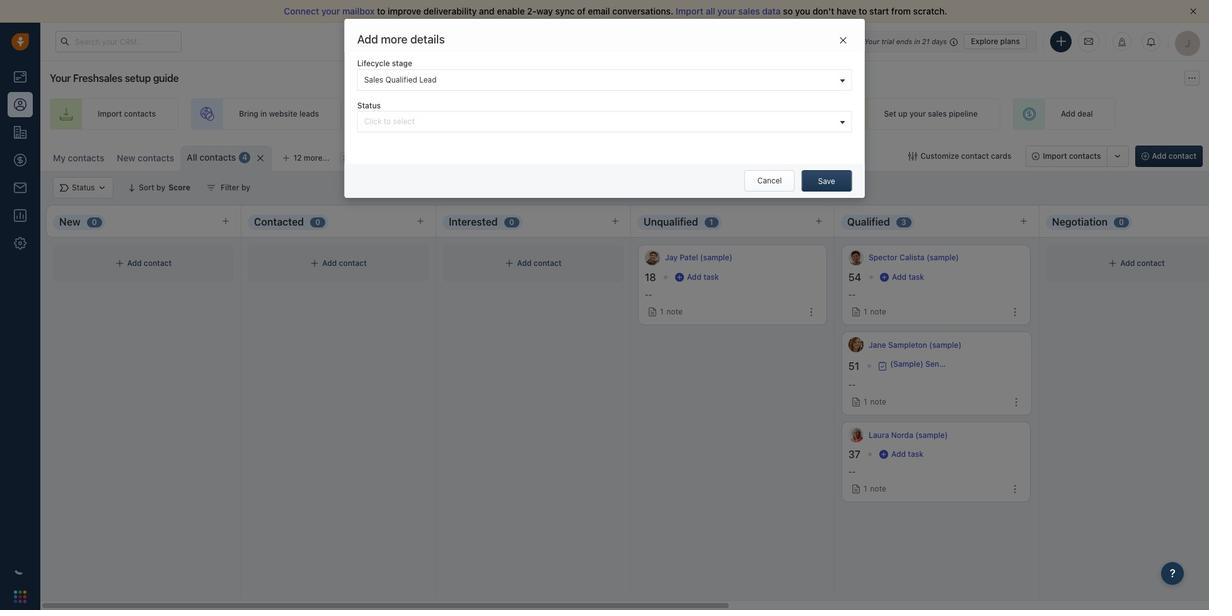 Task type: vqa. For each thing, say whether or not it's contained in the screenshot.
'Phone' element
no



Task type: locate. For each thing, give the bounding box(es) containing it.
container_wx8msf4aqz5i3rn1 image inside filter by button
[[207, 184, 216, 192]]

1 vertical spatial your
[[50, 73, 71, 84]]

import contacts inside button
[[1044, 151, 1102, 161]]

in left the 21
[[915, 37, 921, 45]]

and
[[479, 6, 495, 16]]

in right the bring on the top left of the page
[[261, 109, 267, 119]]

sales left the data at the right top of page
[[739, 6, 760, 16]]

new contacts button
[[111, 146, 180, 171], [117, 153, 174, 163]]

(sample) right sampleton
[[930, 340, 962, 350]]

-
[[645, 290, 649, 300], [649, 290, 652, 300], [849, 290, 853, 300], [853, 290, 856, 300], [849, 380, 853, 390], [853, 380, 856, 390], [849, 468, 853, 477], [853, 468, 856, 477]]

--
[[645, 290, 652, 300], [849, 290, 856, 300], [849, 380, 856, 390], [849, 468, 856, 477]]

new for new contacts
[[117, 153, 135, 163]]

1 horizontal spatial your
[[865, 37, 880, 45]]

note for 37
[[871, 485, 887, 494]]

leads right 'website'
[[300, 109, 319, 119]]

(sample) right norda
[[916, 431, 948, 440]]

contact
[[962, 151, 990, 161], [1169, 151, 1197, 161], [144, 259, 172, 268], [339, 259, 367, 268], [534, 259, 562, 268], [1138, 259, 1166, 268]]

contacts right all
[[200, 152, 236, 163]]

add task down the laura norda (sample) link
[[892, 450, 924, 459]]

task down spector calista (sample) link
[[909, 272, 925, 282]]

qualified down stage
[[386, 75, 417, 84]]

invite
[[402, 109, 422, 119]]

your
[[865, 37, 880, 45], [50, 73, 71, 84]]

import inside import contacts button
[[1044, 151, 1068, 161]]

-- for 18
[[645, 290, 652, 300]]

-- down 54
[[849, 290, 856, 300]]

add
[[357, 33, 378, 46], [1062, 109, 1076, 119], [1153, 151, 1167, 161], [127, 259, 142, 268], [322, 259, 337, 268], [517, 259, 532, 268], [1121, 259, 1136, 268], [687, 272, 702, 282], [893, 272, 907, 282], [892, 450, 906, 459]]

1 note down laura
[[864, 485, 887, 494]]

note down jay
[[667, 307, 683, 317]]

enable
[[497, 6, 525, 16]]

0 horizontal spatial qualified
[[386, 75, 417, 84]]

2 horizontal spatial container_wx8msf4aqz5i3rn1 image
[[880, 451, 889, 459]]

import down add deal link
[[1044, 151, 1068, 161]]

0 horizontal spatial import
[[98, 109, 122, 119]]

0 for new
[[92, 218, 97, 227]]

from
[[892, 6, 911, 16]]

note down laura
[[871, 485, 887, 494]]

(sample) for 37
[[916, 431, 948, 440]]

(sample) inside "link"
[[930, 340, 962, 350]]

task
[[704, 272, 719, 282], [909, 272, 925, 282], [909, 450, 924, 459]]

container_wx8msf4aqz5i3rn1 image for 37
[[880, 451, 889, 459]]

import contacts down setup
[[98, 109, 156, 119]]

contacts down deal
[[1070, 151, 1102, 161]]

import
[[676, 6, 704, 16], [98, 109, 122, 119], [1044, 151, 1068, 161]]

task for unqualified
[[704, 272, 719, 282]]

container_wx8msf4aqz5i3rn1 image
[[909, 152, 918, 161], [207, 184, 216, 192], [115, 259, 124, 268], [311, 259, 319, 268], [1109, 259, 1118, 268], [881, 273, 889, 282], [879, 362, 888, 371]]

scratch.
[[914, 6, 948, 16]]

connect your mailbox link
[[284, 6, 377, 16]]

select
[[393, 116, 415, 126]]

note up jane
[[871, 307, 887, 317]]

new for new
[[59, 216, 81, 228]]

import contacts down add deal
[[1044, 151, 1102, 161]]

2 horizontal spatial import
[[1044, 151, 1068, 161]]

1 0 from the left
[[92, 218, 97, 227]]

bring in website leads
[[239, 109, 319, 119]]

-- down 51
[[849, 380, 856, 390]]

1 note up laura
[[864, 398, 887, 407]]

1 vertical spatial in
[[261, 109, 267, 119]]

0 horizontal spatial your
[[50, 73, 71, 84]]

your left trial
[[865, 37, 880, 45]]

(sample) right calista
[[927, 253, 960, 263]]

1 horizontal spatial in
[[915, 37, 921, 45]]

1 horizontal spatial container_wx8msf4aqz5i3rn1 image
[[675, 273, 684, 282]]

your for your freshsales setup guide
[[50, 73, 71, 84]]

your right up
[[910, 109, 926, 119]]

-- down '37'
[[849, 468, 856, 477]]

customize contact cards button
[[901, 146, 1020, 167]]

spector calista (sample)
[[869, 253, 960, 263]]

to left start
[[859, 6, 868, 16]]

1 vertical spatial new
[[59, 216, 81, 228]]

add inside add deal link
[[1062, 109, 1076, 119]]

0 horizontal spatial import contacts
[[98, 109, 156, 119]]

stage
[[392, 59, 412, 68]]

to inside click to select button
[[384, 116, 391, 126]]

2 vertical spatial import
[[1044, 151, 1068, 161]]

sync
[[556, 6, 575, 16]]

-- for 37
[[849, 468, 856, 477]]

your down sales qualified lead button
[[599, 109, 615, 119]]

you
[[796, 6, 811, 16]]

2 vertical spatial container_wx8msf4aqz5i3rn1 image
[[880, 451, 889, 459]]

54
[[849, 272, 862, 283]]

have
[[837, 6, 857, 16]]

note for 18
[[667, 307, 683, 317]]

contacts
[[124, 109, 156, 119], [1070, 151, 1102, 161], [200, 152, 236, 163], [68, 153, 104, 163], [138, 153, 174, 163]]

1 vertical spatial container_wx8msf4aqz5i3rn1 image
[[675, 273, 684, 282]]

j image up 51
[[849, 338, 864, 353]]

0 horizontal spatial j image
[[645, 250, 660, 266]]

1 note up jane
[[864, 307, 887, 317]]

lifecycle
[[357, 59, 390, 68]]

team right the invite
[[443, 109, 461, 119]]

add task down jay patel (sample) link
[[687, 272, 719, 282]]

1 horizontal spatial new
[[117, 153, 135, 163]]

sales
[[364, 75, 384, 84]]

add task for qualified
[[893, 272, 925, 282]]

0 for negotiation
[[1120, 218, 1125, 227]]

qualified
[[386, 75, 417, 84], [848, 216, 891, 228]]

0 vertical spatial your
[[865, 37, 880, 45]]

up
[[899, 109, 908, 119]]

website
[[269, 109, 298, 119]]

j image left jay
[[645, 250, 660, 266]]

l image
[[849, 428, 864, 443]]

j image for 51
[[849, 338, 864, 353]]

your left freshsales
[[50, 73, 71, 84]]

add task
[[687, 272, 719, 282], [893, 272, 925, 282], [892, 450, 924, 459]]

1 note down jay
[[660, 307, 683, 317]]

setup
[[125, 73, 151, 84]]

(sample) for 18
[[701, 253, 733, 263]]

1 vertical spatial import contacts
[[1044, 151, 1102, 161]]

2 0 from the left
[[316, 218, 321, 227]]

import contacts button
[[1027, 146, 1108, 167]]

note up laura
[[871, 398, 887, 407]]

qualified left 3
[[848, 216, 891, 228]]

2 leads from the left
[[568, 109, 587, 119]]

1 horizontal spatial leads
[[568, 109, 587, 119]]

-- down 18 at the top of the page
[[645, 290, 652, 300]]

import for import contacts link
[[98, 109, 122, 119]]

0 vertical spatial qualified
[[386, 75, 417, 84]]

sales right create
[[745, 109, 764, 119]]

-- for 51
[[849, 380, 856, 390]]

task down jay patel (sample) link
[[704, 272, 719, 282]]

cancel button
[[745, 170, 795, 192]]

0 for interested
[[509, 218, 514, 227]]

0 horizontal spatial team
[[443, 109, 461, 119]]

to right click
[[384, 116, 391, 126]]

⌘
[[343, 154, 350, 163]]

o
[[352, 154, 358, 163]]

container_wx8msf4aqz5i3rn1 image
[[505, 259, 514, 268], [675, 273, 684, 282], [880, 451, 889, 459]]

container_wx8msf4aqz5i3rn1 image for 18
[[675, 273, 684, 282]]

0 horizontal spatial leads
[[300, 109, 319, 119]]

1 for 37
[[864, 485, 868, 494]]

contacts down setup
[[124, 109, 156, 119]]

guide
[[153, 73, 179, 84]]

3 0 from the left
[[509, 218, 514, 227]]

start
[[870, 6, 890, 16]]

add contact for contacted
[[322, 259, 367, 268]]

1 horizontal spatial team
[[617, 109, 635, 119]]

leads right route
[[568, 109, 587, 119]]

sales
[[739, 6, 760, 16], [745, 109, 764, 119], [929, 109, 947, 119]]

team down sales qualified lead button
[[617, 109, 635, 119]]

set up your sales pipeline link
[[837, 98, 1001, 130]]

1 vertical spatial qualified
[[848, 216, 891, 228]]

j image
[[645, 250, 660, 266], [849, 338, 864, 353]]

qualified inside button
[[386, 75, 417, 84]]

add contact
[[1153, 151, 1197, 161], [127, 259, 172, 268], [322, 259, 367, 268], [517, 259, 562, 268], [1121, 259, 1166, 268]]

filter by
[[221, 183, 250, 192]]

jane
[[869, 340, 887, 350]]

0 horizontal spatial new
[[59, 216, 81, 228]]

freshsales
[[73, 73, 123, 84]]

cards
[[992, 151, 1012, 161]]

1 note for 54
[[864, 307, 887, 317]]

contacts inside import contacts link
[[124, 109, 156, 119]]

add task down calista
[[893, 272, 925, 282]]

leads
[[300, 109, 319, 119], [568, 109, 587, 119]]

1 note for 37
[[864, 485, 887, 494]]

1 horizontal spatial qualified
[[848, 216, 891, 228]]

note
[[667, 307, 683, 317], [871, 307, 887, 317], [871, 398, 887, 407], [871, 485, 887, 494]]

0 for contacted
[[316, 218, 321, 227]]

1 vertical spatial j image
[[849, 338, 864, 353]]

1 horizontal spatial import contacts
[[1044, 151, 1102, 161]]

0 vertical spatial import
[[676, 6, 704, 16]]

connect your mailbox to improve deliverability and enable 2-way sync of email conversations. import all your sales data so you don't have to start from scratch.
[[284, 6, 948, 16]]

0 vertical spatial j image
[[645, 250, 660, 266]]

add contact inside button
[[1153, 151, 1197, 161]]

Search your CRM... text field
[[56, 31, 182, 52]]

import left all
[[676, 6, 704, 16]]

freshworks switcher image
[[14, 591, 26, 604]]

route
[[544, 109, 566, 119]]

connect
[[284, 6, 319, 16]]

import contacts for import contacts button
[[1044, 151, 1102, 161]]

add inside 'add more details' dialog
[[357, 33, 378, 46]]

2 team from the left
[[617, 109, 635, 119]]

1
[[710, 218, 714, 227], [660, 307, 664, 317], [864, 307, 868, 317], [864, 398, 868, 407], [864, 485, 868, 494]]

so
[[783, 6, 793, 16]]

note for 51
[[871, 398, 887, 407]]

0 horizontal spatial container_wx8msf4aqz5i3rn1 image
[[505, 259, 514, 268]]

jay
[[665, 253, 678, 263]]

import contacts link
[[50, 98, 179, 130]]

import inside import contacts link
[[98, 109, 122, 119]]

route leads to your team
[[544, 109, 635, 119]]

1 horizontal spatial j image
[[849, 338, 864, 353]]

51
[[849, 361, 860, 372]]

0 vertical spatial import contacts
[[98, 109, 156, 119]]

(sample) for 54
[[927, 253, 960, 263]]

4 0 from the left
[[1120, 218, 1125, 227]]

your freshsales setup guide
[[50, 73, 179, 84]]

details
[[411, 33, 445, 46]]

import down your freshsales setup guide at the top left of page
[[98, 109, 122, 119]]

0 vertical spatial new
[[117, 153, 135, 163]]

spector
[[869, 253, 898, 263]]

add inside add contact button
[[1153, 151, 1167, 161]]

laura norda (sample)
[[869, 431, 948, 440]]

import all your sales data link
[[676, 6, 783, 16]]

(sample) right patel
[[701, 253, 733, 263]]

j image for 18
[[645, 250, 660, 266]]

import for import contacts button
[[1044, 151, 1068, 161]]

1 for 54
[[864, 307, 868, 317]]

import contacts
[[98, 109, 156, 119], [1044, 151, 1102, 161]]

1 note for 18
[[660, 307, 683, 317]]

new
[[117, 153, 135, 163], [59, 216, 81, 228]]

set
[[885, 109, 897, 119]]

12 more...
[[294, 153, 330, 163]]

my contacts button
[[47, 146, 111, 171], [53, 153, 104, 163]]

1 vertical spatial import
[[98, 109, 122, 119]]

add contact button
[[1136, 146, 1204, 167]]

to down sales qualified lead button
[[589, 109, 597, 119]]

sequence
[[766, 109, 801, 119]]

add task for unqualified
[[687, 272, 719, 282]]



Task type: describe. For each thing, give the bounding box(es) containing it.
your right all
[[718, 6, 736, 16]]

contacts left all
[[138, 153, 174, 163]]

sales left pipeline
[[929, 109, 947, 119]]

all contacts 4
[[187, 152, 248, 163]]

don't
[[813, 6, 835, 16]]

jane sampleton (sample)
[[869, 340, 962, 350]]

filter
[[221, 183, 239, 192]]

trial
[[882, 37, 895, 45]]

of
[[577, 6, 586, 16]]

email
[[588, 6, 610, 16]]

12 more... button
[[276, 149, 337, 167]]

all contacts link
[[187, 151, 236, 164]]

your left mailbox
[[322, 6, 340, 16]]

add deal
[[1062, 109, 1094, 119]]

laura
[[869, 431, 890, 440]]

4
[[242, 153, 248, 162]]

1 for 18
[[660, 307, 664, 317]]

create sales sequence link
[[671, 98, 824, 130]]

add more details dialog
[[345, 19, 865, 198]]

send email image
[[1085, 36, 1094, 47]]

new contacts
[[117, 153, 174, 163]]

way
[[537, 6, 553, 16]]

bring in website leads link
[[191, 98, 342, 130]]

save
[[819, 176, 836, 186]]

save button
[[802, 170, 852, 192]]

3
[[902, 218, 907, 227]]

container_wx8msf4aqz5i3rn1 image inside customize contact cards button
[[909, 152, 918, 161]]

contacts inside import contacts button
[[1070, 151, 1102, 161]]

jay patel (sample) link
[[665, 253, 733, 263]]

explore plans link
[[965, 34, 1028, 49]]

(sample) for 51
[[930, 340, 962, 350]]

patel
[[680, 253, 699, 263]]

explore plans
[[972, 36, 1021, 46]]

18
[[645, 272, 656, 283]]

customize
[[921, 151, 960, 161]]

what's new image
[[1118, 38, 1127, 47]]

click to select
[[364, 116, 415, 126]]

1 for 51
[[864, 398, 868, 407]]

jane sampleton (sample) link
[[869, 340, 962, 351]]

set up your sales pipeline
[[885, 109, 978, 119]]

import contacts for import contacts link
[[98, 109, 156, 119]]

12
[[294, 153, 302, 163]]

-- for 54
[[849, 290, 856, 300]]

to inside the route leads to your team link
[[589, 109, 597, 119]]

click
[[364, 116, 382, 126]]

sales qualified lead button
[[357, 69, 852, 91]]

more...
[[304, 153, 330, 163]]

status
[[357, 101, 381, 110]]

task down the laura norda (sample) link
[[909, 450, 924, 459]]

click to select button
[[357, 111, 852, 132]]

s image
[[849, 250, 864, 266]]

add more details
[[357, 33, 445, 46]]

data
[[763, 6, 781, 16]]

21
[[923, 37, 930, 45]]

ends
[[897, 37, 913, 45]]

explore
[[972, 36, 999, 46]]

add deal link
[[1014, 98, 1116, 130]]

sales qualified lead
[[364, 75, 437, 84]]

laura norda (sample) link
[[869, 430, 948, 441]]

1 team from the left
[[443, 109, 461, 119]]

create
[[719, 109, 743, 119]]

0 vertical spatial in
[[915, 37, 921, 45]]

norda
[[892, 431, 914, 440]]

route leads to your team link
[[496, 98, 658, 130]]

improve
[[388, 6, 421, 16]]

invite your team link
[[354, 98, 484, 130]]

mailbox
[[343, 6, 375, 16]]

contacts right my
[[68, 153, 104, 163]]

1 note for 51
[[864, 398, 887, 407]]

all
[[706, 6, 716, 16]]

my
[[53, 153, 66, 163]]

deal
[[1078, 109, 1094, 119]]

close image
[[1191, 8, 1197, 15]]

1 leads from the left
[[300, 109, 319, 119]]

customize contact cards
[[921, 151, 1012, 161]]

to right mailbox
[[377, 6, 386, 16]]

bring
[[239, 109, 259, 119]]

⌘ o
[[343, 154, 358, 163]]

negotiation
[[1053, 216, 1108, 228]]

note for 54
[[871, 307, 887, 317]]

interested
[[449, 216, 498, 228]]

invite your team
[[402, 109, 461, 119]]

deliverability
[[424, 6, 477, 16]]

calista
[[900, 253, 925, 263]]

your right the invite
[[424, 109, 441, 119]]

0 horizontal spatial in
[[261, 109, 267, 119]]

jay patel (sample)
[[665, 253, 733, 263]]

my contacts
[[53, 153, 104, 163]]

create sales sequence
[[719, 109, 801, 119]]

lead
[[420, 75, 437, 84]]

cancel
[[758, 176, 782, 185]]

plans
[[1001, 36, 1021, 46]]

task for qualified
[[909, 272, 925, 282]]

add contact for new
[[127, 259, 172, 268]]

1 horizontal spatial import
[[676, 6, 704, 16]]

0 vertical spatial container_wx8msf4aqz5i3rn1 image
[[505, 259, 514, 268]]

add contact for interested
[[517, 259, 562, 268]]

pipeline
[[949, 109, 978, 119]]

days
[[932, 37, 948, 45]]

import contacts group
[[1027, 146, 1129, 167]]

your for your trial ends in 21 days
[[865, 37, 880, 45]]

37
[[849, 449, 861, 461]]



